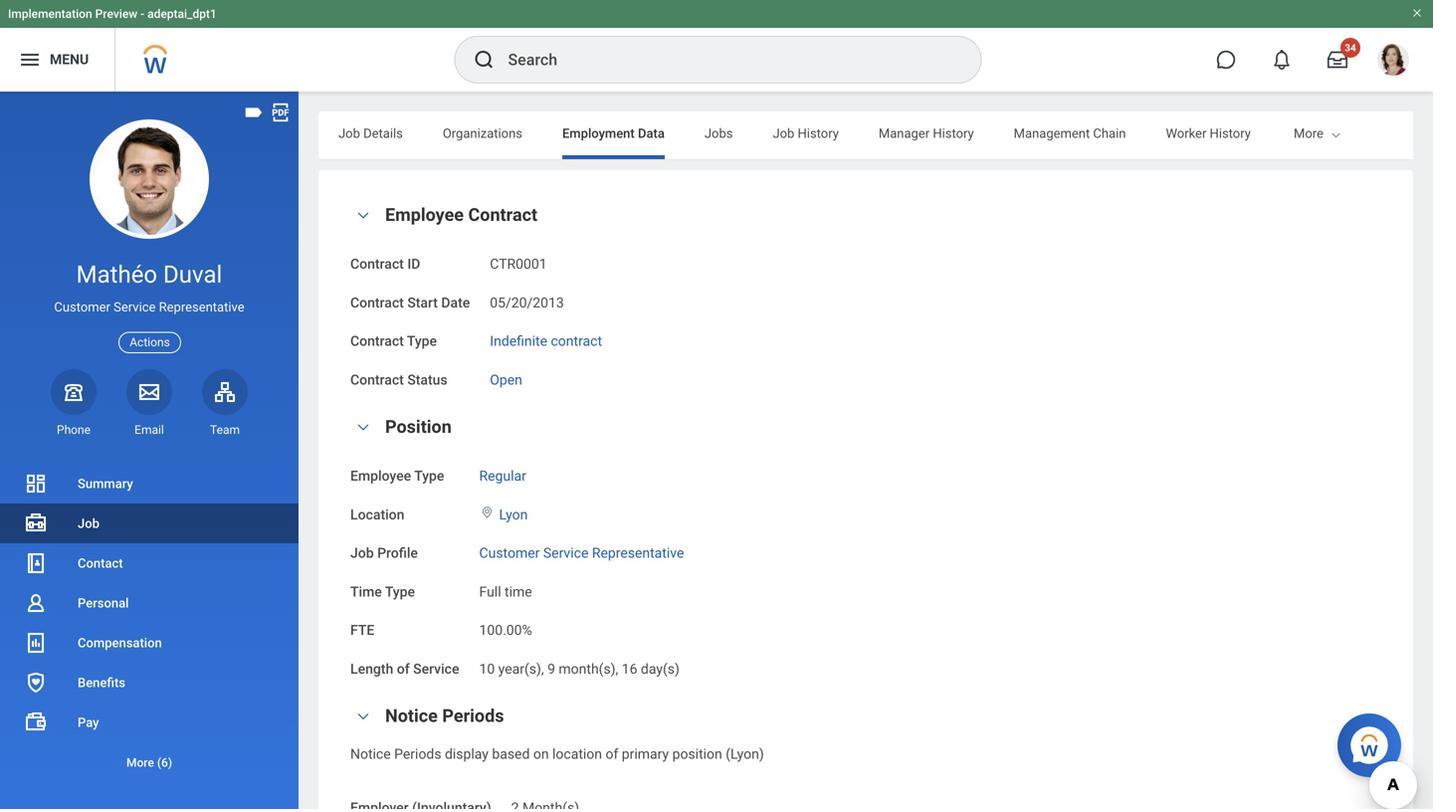 Task type: vqa. For each thing, say whether or not it's contained in the screenshot.


Task type: locate. For each thing, give the bounding box(es) containing it.
contract id element
[[490, 244, 547, 273]]

of
[[397, 661, 410, 677], [606, 746, 618, 763]]

year(s),
[[498, 661, 544, 677]]

1 vertical spatial more
[[126, 756, 154, 770]]

0 horizontal spatial customer service representative
[[54, 300, 244, 315]]

employee inside group
[[385, 205, 464, 225]]

fte
[[350, 622, 374, 639]]

customer up full time element
[[479, 545, 540, 561]]

personal
[[78, 596, 129, 611]]

-
[[140, 7, 144, 21]]

type right time
[[385, 584, 415, 600]]

1 chevron down image from the top
[[351, 209, 375, 222]]

periods up display
[[442, 706, 504, 727]]

contract status
[[350, 372, 448, 388]]

notice down 'length of service'
[[385, 706, 438, 727]]

job inside "position" group
[[350, 545, 374, 561]]

1 vertical spatial notice
[[350, 746, 391, 763]]

implementation
[[8, 7, 92, 21]]

employee type
[[350, 468, 444, 484]]

job left details
[[338, 126, 360, 141]]

history right worker
[[1210, 126, 1251, 141]]

summary
[[78, 476, 133, 491]]

contract
[[468, 205, 538, 225], [350, 256, 404, 272], [350, 294, 404, 311], [350, 333, 404, 349], [350, 372, 404, 388]]

1 vertical spatial customer service representative
[[479, 545, 684, 561]]

type for contract type
[[407, 333, 437, 349]]

0 horizontal spatial periods
[[394, 746, 441, 763]]

customer service representative
[[54, 300, 244, 315], [479, 545, 684, 561]]

of left the primary
[[606, 746, 618, 763]]

email
[[135, 423, 164, 437]]

employee for employee contract
[[385, 205, 464, 225]]

periods
[[442, 706, 504, 727], [394, 746, 441, 763]]

0 vertical spatial customer
[[54, 300, 110, 315]]

length of service
[[350, 661, 459, 677]]

1 horizontal spatial of
[[606, 746, 618, 763]]

more
[[1294, 126, 1324, 141], [126, 756, 154, 770]]

position
[[385, 417, 452, 437]]

customer service representative down mathéo duval
[[54, 300, 244, 315]]

profile logan mcneil image
[[1378, 44, 1409, 80]]

indefinite contract link
[[490, 329, 602, 349]]

contract for contract start date
[[350, 294, 404, 311]]

more left (6)
[[126, 756, 154, 770]]

0 vertical spatial more
[[1294, 126, 1324, 141]]

customer service representative up the time
[[479, 545, 684, 561]]

job for job profile
[[350, 545, 374, 561]]

search image
[[472, 48, 496, 72]]

0 horizontal spatial more
[[126, 756, 154, 770]]

of inside "position" group
[[397, 661, 410, 677]]

employee contract group
[[350, 202, 1382, 390]]

menu button
[[0, 28, 115, 92]]

customer inside navigation pane region
[[54, 300, 110, 315]]

more inside dropdown button
[[126, 756, 154, 770]]

1 horizontal spatial representative
[[592, 545, 684, 561]]

history for job history
[[798, 126, 839, 141]]

team mathéo duval element
[[202, 422, 248, 438]]

day(s)
[[641, 661, 680, 677]]

contract up contract status
[[350, 333, 404, 349]]

list containing summary
[[0, 464, 299, 782]]

start
[[407, 294, 438, 311]]

contract down contract type
[[350, 372, 404, 388]]

justify image
[[18, 48, 42, 72]]

phone button
[[51, 369, 97, 438]]

(6)
[[157, 756, 172, 770]]

adeptai_dpt1
[[147, 7, 217, 21]]

full time element
[[479, 580, 532, 600]]

0 horizontal spatial representative
[[159, 300, 244, 315]]

0 vertical spatial chevron down image
[[351, 209, 375, 222]]

0 vertical spatial representative
[[159, 300, 244, 315]]

contract down contract id
[[350, 294, 404, 311]]

1 horizontal spatial customer
[[479, 545, 540, 561]]

of right the length
[[397, 661, 410, 677]]

1 vertical spatial type
[[414, 468, 444, 484]]

contract for contract status
[[350, 372, 404, 388]]

time
[[505, 584, 532, 600]]

customer
[[54, 300, 110, 315], [479, 545, 540, 561]]

based
[[492, 746, 530, 763]]

phone mathéo duval element
[[51, 422, 97, 438]]

type for time type
[[385, 584, 415, 600]]

location
[[552, 746, 602, 763]]

history right the manager
[[933, 126, 974, 141]]

chevron down image up contract id
[[351, 209, 375, 222]]

customer down mathéo
[[54, 300, 110, 315]]

id
[[407, 256, 420, 272]]

chevron down image
[[351, 421, 375, 434]]

1 vertical spatial chevron down image
[[351, 710, 375, 724]]

type inside employee contract group
[[407, 333, 437, 349]]

personal image
[[24, 591, 48, 615]]

employee
[[385, 205, 464, 225], [350, 468, 411, 484]]

type for employee type
[[414, 468, 444, 484]]

more down 34 button
[[1294, 126, 1324, 141]]

1 vertical spatial service
[[543, 545, 589, 561]]

1 vertical spatial representative
[[592, 545, 684, 561]]

notice periods display based on location of primary position (lyon)
[[350, 746, 764, 763]]

0 horizontal spatial history
[[798, 126, 839, 141]]

type down start
[[407, 333, 437, 349]]

chevron down image
[[351, 209, 375, 222], [351, 710, 375, 724]]

job left "profile"
[[350, 545, 374, 561]]

employee up id
[[385, 205, 464, 225]]

contract for contract id
[[350, 256, 404, 272]]

chevron down image inside employee contract group
[[351, 209, 375, 222]]

1 horizontal spatial periods
[[442, 706, 504, 727]]

tab list
[[319, 111, 1433, 159]]

notifications large image
[[1272, 50, 1292, 70]]

job details
[[338, 126, 403, 141]]

navigation pane region
[[0, 92, 299, 809]]

0 vertical spatial type
[[407, 333, 437, 349]]

1 vertical spatial of
[[606, 746, 618, 763]]

periods for notice periods
[[442, 706, 504, 727]]

1 horizontal spatial more
[[1294, 126, 1324, 141]]

timeline
[[1291, 126, 1340, 141]]

contract id
[[350, 256, 420, 272]]

0 vertical spatial notice
[[385, 706, 438, 727]]

2 vertical spatial type
[[385, 584, 415, 600]]

location
[[350, 506, 405, 523]]

menu
[[50, 51, 89, 68]]

contract for contract type
[[350, 333, 404, 349]]

0 vertical spatial of
[[397, 661, 410, 677]]

2 history from the left
[[933, 126, 974, 141]]

actions button
[[119, 332, 181, 353]]

more (6) button
[[0, 743, 299, 782]]

9
[[548, 661, 555, 677]]

0 vertical spatial service
[[114, 300, 156, 315]]

periods down 'notice periods' button
[[394, 746, 441, 763]]

profile
[[377, 545, 418, 561]]

location image
[[479, 505, 495, 519]]

inbox large image
[[1328, 50, 1348, 70]]

3 history from the left
[[1210, 126, 1251, 141]]

1 vertical spatial employee
[[350, 468, 411, 484]]

history left the manager
[[798, 126, 839, 141]]

contract start date element
[[490, 282, 564, 312]]

1 horizontal spatial service
[[413, 661, 459, 677]]

10 year(s), 9 month(s), 16 day(s)
[[479, 661, 680, 677]]

pay
[[78, 715, 99, 730]]

employee inside "position" group
[[350, 468, 411, 484]]

mail image
[[137, 380, 161, 404]]

1 horizontal spatial history
[[933, 126, 974, 141]]

chevron down image down the length
[[351, 710, 375, 724]]

type down position button on the left of page
[[414, 468, 444, 484]]

contract type
[[350, 333, 437, 349]]

service
[[114, 300, 156, 315], [543, 545, 589, 561], [413, 661, 459, 677]]

0 horizontal spatial service
[[114, 300, 156, 315]]

job inside job link
[[78, 516, 99, 531]]

open
[[490, 372, 522, 388]]

0 vertical spatial customer service representative
[[54, 300, 244, 315]]

1 vertical spatial customer
[[479, 545, 540, 561]]

0 vertical spatial employee
[[385, 205, 464, 225]]

length of service element
[[479, 649, 680, 678]]

team
[[210, 423, 240, 437]]

history for manager history
[[933, 126, 974, 141]]

pay link
[[0, 703, 299, 743]]

details
[[363, 126, 403, 141]]

34 button
[[1316, 38, 1361, 82]]

notice down 'notice periods' button
[[350, 746, 391, 763]]

contract left id
[[350, 256, 404, 272]]

representative inside "position" group
[[592, 545, 684, 561]]

1 history from the left
[[798, 126, 839, 141]]

phone image
[[60, 380, 88, 404]]

employee for employee type
[[350, 468, 411, 484]]

employee up location
[[350, 468, 411, 484]]

2 horizontal spatial history
[[1210, 126, 1251, 141]]

open link
[[490, 368, 522, 388]]

contract
[[551, 333, 602, 349]]

close environment banner image
[[1411, 7, 1423, 19]]

0 horizontal spatial of
[[397, 661, 410, 677]]

job for job details
[[338, 126, 360, 141]]

chevron down image inside notice periods group
[[351, 710, 375, 724]]

more (6)
[[126, 756, 172, 770]]

job
[[338, 126, 360, 141], [773, 126, 795, 141], [78, 516, 99, 531], [350, 545, 374, 561]]

0 horizontal spatial customer
[[54, 300, 110, 315]]

job right 'jobs'
[[773, 126, 795, 141]]

periods for notice periods display based on location of primary position (lyon)
[[394, 746, 441, 763]]

contract up contract id element
[[468, 205, 538, 225]]

05/20/2013
[[490, 294, 564, 311]]

employment
[[562, 126, 635, 141]]

1 horizontal spatial customer service representative
[[479, 545, 684, 561]]

2 chevron down image from the top
[[351, 710, 375, 724]]

1 vertical spatial periods
[[394, 746, 441, 763]]

fte element
[[479, 610, 532, 640]]

job up contact
[[78, 516, 99, 531]]

0 vertical spatial periods
[[442, 706, 504, 727]]

date
[[441, 294, 470, 311]]

list
[[0, 464, 299, 782]]



Task type: describe. For each thing, give the bounding box(es) containing it.
chain
[[1093, 126, 1126, 141]]

indefinite contract
[[490, 333, 602, 349]]

customer service representative link
[[479, 541, 684, 561]]

2 vertical spatial service
[[413, 661, 459, 677]]

job link
[[0, 504, 299, 543]]

month(s),
[[559, 661, 618, 677]]

tag image
[[243, 102, 265, 123]]

2 horizontal spatial service
[[543, 545, 589, 561]]

employment data
[[562, 126, 665, 141]]

employer (involuntary) element
[[511, 788, 579, 809]]

compensation image
[[24, 631, 48, 655]]

more for more
[[1294, 126, 1324, 141]]

position
[[672, 746, 722, 763]]

jobs
[[705, 126, 733, 141]]

compensation
[[78, 636, 162, 650]]

lyon
[[499, 506, 528, 523]]

tab list containing job details
[[319, 111, 1433, 159]]

history for worker history
[[1210, 126, 1251, 141]]

customer inside customer service representative link
[[479, 545, 540, 561]]

notice periods group
[[350, 703, 1382, 809]]

job profile
[[350, 545, 418, 561]]

contract start date
[[350, 294, 470, 311]]

full
[[479, 584, 501, 600]]

summary image
[[24, 472, 48, 496]]

Search Workday  search field
[[508, 38, 940, 82]]

benefits image
[[24, 671, 48, 695]]

notice for notice periods display based on location of primary position (lyon)
[[350, 746, 391, 763]]

manager history
[[879, 126, 974, 141]]

more for more (6)
[[126, 756, 154, 770]]

display
[[445, 746, 489, 763]]

lyon link
[[499, 502, 528, 523]]

email mathéo duval element
[[126, 422, 172, 438]]

contact
[[78, 556, 123, 571]]

organizations
[[443, 126, 523, 141]]

more (6) button
[[0, 751, 299, 775]]

view team image
[[213, 380, 237, 404]]

status
[[407, 372, 448, 388]]

menu banner
[[0, 0, 1433, 92]]

contact link
[[0, 543, 299, 583]]

10
[[479, 661, 495, 677]]

summary link
[[0, 464, 299, 504]]

management chain
[[1014, 126, 1126, 141]]

position group
[[350, 414, 1382, 679]]

indefinite
[[490, 333, 547, 349]]

employee contract
[[385, 205, 538, 225]]

benefits
[[78, 675, 125, 690]]

time
[[350, 584, 382, 600]]

employee contract button
[[385, 205, 538, 225]]

worker history
[[1166, 126, 1251, 141]]

personal link
[[0, 583, 299, 623]]

regular link
[[479, 464, 526, 484]]

primary
[[622, 746, 669, 763]]

team link
[[202, 369, 248, 438]]

job history
[[773, 126, 839, 141]]

benefits link
[[0, 663, 299, 703]]

job for job
[[78, 516, 99, 531]]

pay image
[[24, 711, 48, 735]]

customer service representative inside "position" group
[[479, 545, 684, 561]]

100.00%
[[479, 622, 532, 639]]

16
[[622, 661, 637, 677]]

manager
[[879, 126, 930, 141]]

mathéo duval
[[76, 260, 222, 289]]

of inside notice periods group
[[606, 746, 618, 763]]

worker
[[1166, 126, 1207, 141]]

notice for notice periods
[[385, 706, 438, 727]]

email button
[[126, 369, 172, 438]]

representative inside navigation pane region
[[159, 300, 244, 315]]

length
[[350, 661, 393, 677]]

service inside navigation pane region
[[114, 300, 156, 315]]

chevron down image for notice periods
[[351, 710, 375, 724]]

phone
[[57, 423, 91, 437]]

preview
[[95, 7, 138, 21]]

additiona
[[1380, 126, 1433, 141]]

notice periods button
[[385, 706, 504, 727]]

data
[[638, 126, 665, 141]]

job for job history
[[773, 126, 795, 141]]

customer service representative inside navigation pane region
[[54, 300, 244, 315]]

implementation preview -   adeptai_dpt1
[[8, 7, 217, 21]]

regular
[[479, 468, 526, 484]]

view printable version (pdf) image
[[270, 102, 292, 123]]

full time
[[479, 584, 532, 600]]

(lyon)
[[726, 746, 764, 763]]

compensation link
[[0, 623, 299, 663]]

chevron down image for employee contract
[[351, 209, 375, 222]]

time type
[[350, 584, 415, 600]]

actions
[[130, 336, 170, 349]]

notice periods
[[385, 706, 504, 727]]

duval
[[163, 260, 222, 289]]

mathéo
[[76, 260, 157, 289]]

position button
[[385, 417, 452, 437]]

contact image
[[24, 551, 48, 575]]

job image
[[24, 512, 48, 535]]

34
[[1345, 42, 1356, 54]]

on
[[533, 746, 549, 763]]

management
[[1014, 126, 1090, 141]]

ctr0001
[[490, 256, 547, 272]]



